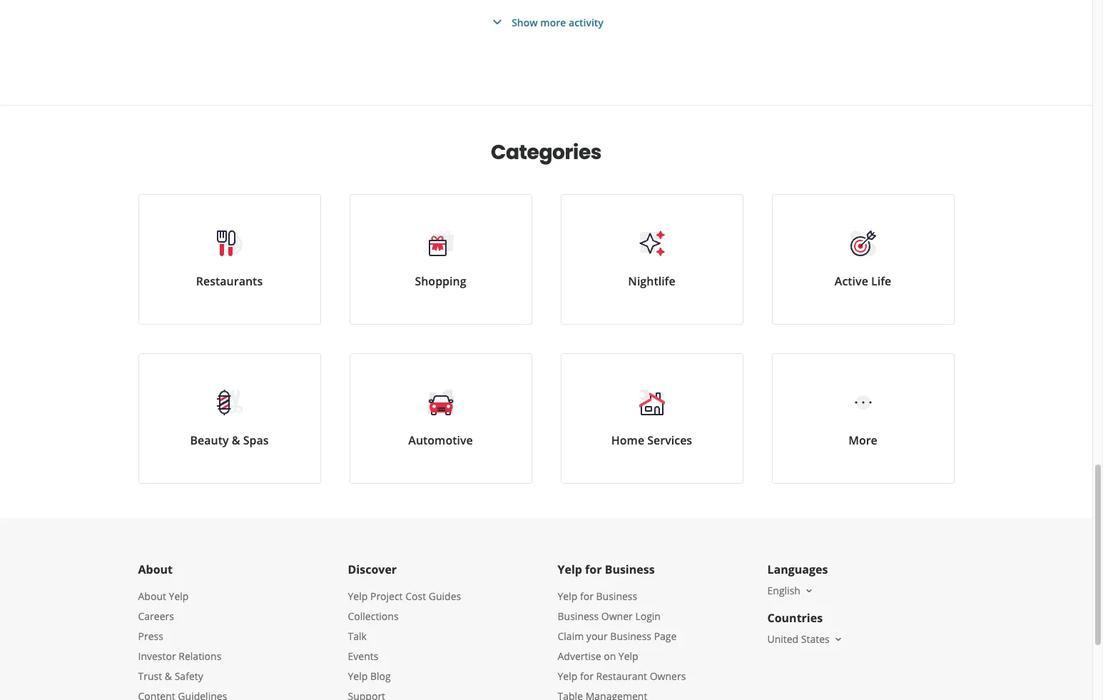 Task type: vqa. For each thing, say whether or not it's contained in the screenshot.
Art Consultants Venues & Event Spaces
no



Task type: locate. For each thing, give the bounding box(es) containing it.
1 horizontal spatial &
[[232, 432, 240, 448]]

for up business owner login link
[[580, 589, 594, 603]]

united
[[767, 632, 799, 646]]

16 chevron down v2 image for languages
[[803, 585, 815, 596]]

home
[[611, 432, 644, 448]]

languages
[[767, 562, 828, 577]]

business
[[605, 562, 655, 577], [596, 589, 637, 603], [558, 609, 599, 623], [610, 629, 652, 643]]

show more activity button
[[489, 14, 604, 31]]

shopping link
[[349, 194, 532, 325]]

trust & safety link
[[138, 669, 203, 683]]

0 vertical spatial about
[[138, 562, 173, 577]]

press link
[[138, 629, 163, 643]]

2 about from the top
[[138, 589, 166, 603]]

life
[[871, 273, 891, 289]]

about up careers
[[138, 589, 166, 603]]

automotive
[[408, 432, 473, 448]]

1 vertical spatial 16 chevron down v2 image
[[833, 634, 844, 645]]

for
[[585, 562, 602, 577], [580, 589, 594, 603], [580, 669, 594, 683]]

0 vertical spatial 16 chevron down v2 image
[[803, 585, 815, 596]]

& left spas
[[232, 432, 240, 448]]

16 chevron down v2 image inside english popup button
[[803, 585, 815, 596]]

events
[[348, 649, 378, 663]]

0 horizontal spatial &
[[165, 669, 172, 683]]

16 chevron down v2 image inside 'united states' popup button
[[833, 634, 844, 645]]

business up yelp for business link
[[605, 562, 655, 577]]

about inside about yelp careers press investor relations trust & safety
[[138, 589, 166, 603]]

yelp inside about yelp careers press investor relations trust & safety
[[169, 589, 189, 603]]

yelp project cost guides link
[[348, 589, 461, 603]]

1 vertical spatial &
[[165, 669, 172, 683]]

shopping
[[415, 273, 466, 289]]

16 chevron down v2 image
[[803, 585, 815, 596], [833, 634, 844, 645]]

business up owner
[[596, 589, 637, 603]]

for up yelp for business link
[[585, 562, 602, 577]]

&
[[232, 432, 240, 448], [165, 669, 172, 683]]

active life
[[835, 273, 891, 289]]

guides
[[429, 589, 461, 603]]

beauty
[[190, 432, 229, 448]]

category navigation section navigation
[[124, 106, 969, 518]]

owner
[[601, 609, 633, 623]]

1 about from the top
[[138, 562, 173, 577]]

claim
[[558, 629, 584, 643]]

16 chevron down v2 image down languages
[[803, 585, 815, 596]]

yelp for business
[[558, 562, 655, 577]]

united states
[[767, 632, 830, 646]]

about for about
[[138, 562, 173, 577]]

cost
[[405, 589, 426, 603]]

home services link
[[561, 353, 743, 484]]

your
[[586, 629, 608, 643]]

0 vertical spatial &
[[232, 432, 240, 448]]

& right trust
[[165, 669, 172, 683]]

1 horizontal spatial 16 chevron down v2 image
[[833, 634, 844, 645]]

business up claim
[[558, 609, 599, 623]]

for for yelp for business
[[585, 562, 602, 577]]

states
[[801, 632, 830, 646]]

1 vertical spatial about
[[138, 589, 166, 603]]

talk link
[[348, 629, 367, 643]]

activity
[[569, 15, 604, 29]]

about up about yelp link
[[138, 562, 173, 577]]

yelp up careers
[[169, 589, 189, 603]]

restaurants link
[[138, 194, 321, 325]]

for down "advertise"
[[580, 669, 594, 683]]

0 vertical spatial for
[[585, 562, 602, 577]]

yelp up claim
[[558, 589, 578, 603]]

blog
[[370, 669, 391, 683]]

business owner login link
[[558, 609, 661, 623]]

16 chevron down v2 image right states
[[833, 634, 844, 645]]

safety
[[175, 669, 203, 683]]

project
[[370, 589, 403, 603]]

yelp
[[558, 562, 582, 577], [169, 589, 189, 603], [348, 589, 368, 603], [558, 589, 578, 603], [619, 649, 638, 663], [348, 669, 368, 683], [558, 669, 578, 683]]

login
[[635, 609, 661, 623]]

advertise
[[558, 649, 601, 663]]

1 vertical spatial for
[[580, 589, 594, 603]]

business down owner
[[610, 629, 652, 643]]

restaurant
[[596, 669, 647, 683]]

about
[[138, 562, 173, 577], [138, 589, 166, 603]]

talk
[[348, 629, 367, 643]]

2 vertical spatial for
[[580, 669, 594, 683]]

services
[[647, 432, 692, 448]]

yelp down "advertise"
[[558, 669, 578, 683]]

0 horizontal spatial 16 chevron down v2 image
[[803, 585, 815, 596]]

active life link
[[772, 194, 954, 325]]

& inside category navigation section navigation
[[232, 432, 240, 448]]

automotive link
[[349, 353, 532, 484]]



Task type: describe. For each thing, give the bounding box(es) containing it.
investor relations link
[[138, 649, 221, 663]]

careers
[[138, 609, 174, 623]]

nightlife link
[[561, 194, 743, 325]]

about yelp careers press investor relations trust & safety
[[138, 589, 221, 683]]

24 chevron down v2 image
[[489, 14, 506, 31]]

owners
[[650, 669, 686, 683]]

more
[[849, 432, 878, 448]]

yelp right on in the bottom right of the page
[[619, 649, 638, 663]]

yelp blog link
[[348, 669, 391, 683]]

collections link
[[348, 609, 399, 623]]

page
[[654, 629, 677, 643]]

spas
[[243, 432, 269, 448]]

claim your business page link
[[558, 629, 677, 643]]

nightlife
[[628, 273, 676, 289]]

beauty & spas link
[[138, 353, 321, 484]]

about yelp link
[[138, 589, 189, 603]]

collections
[[348, 609, 399, 623]]

& inside about yelp careers press investor relations trust & safety
[[165, 669, 172, 683]]

trust
[[138, 669, 162, 683]]

16 chevron down v2 image for countries
[[833, 634, 844, 645]]

show more activity
[[512, 15, 604, 29]]

on
[[604, 649, 616, 663]]

show
[[512, 15, 538, 29]]

discover
[[348, 562, 397, 577]]

events link
[[348, 649, 378, 663]]

more link
[[772, 353, 954, 484]]

categories
[[491, 138, 602, 166]]

countries
[[767, 610, 823, 626]]

investor
[[138, 649, 176, 663]]

home services
[[611, 432, 692, 448]]

for for yelp for business business owner login claim your business page advertise on yelp yelp for restaurant owners
[[580, 589, 594, 603]]

active
[[835, 273, 868, 289]]

about for about yelp careers press investor relations trust & safety
[[138, 589, 166, 603]]

yelp for business link
[[558, 589, 637, 603]]

english button
[[767, 584, 815, 597]]

united states button
[[767, 632, 844, 646]]

advertise on yelp link
[[558, 649, 638, 663]]

english
[[767, 584, 801, 597]]

careers link
[[138, 609, 174, 623]]

yelp up collections
[[348, 589, 368, 603]]

more
[[540, 15, 566, 29]]

yelp for restaurant owners link
[[558, 669, 686, 683]]

press
[[138, 629, 163, 643]]

relations
[[179, 649, 221, 663]]

yelp up yelp for business link
[[558, 562, 582, 577]]

yelp for business business owner login claim your business page advertise on yelp yelp for restaurant owners
[[558, 589, 686, 683]]

yelp project cost guides collections talk events yelp blog
[[348, 589, 461, 683]]

restaurants
[[196, 273, 263, 289]]

beauty & spas
[[190, 432, 269, 448]]

yelp down 'events' "link"
[[348, 669, 368, 683]]



